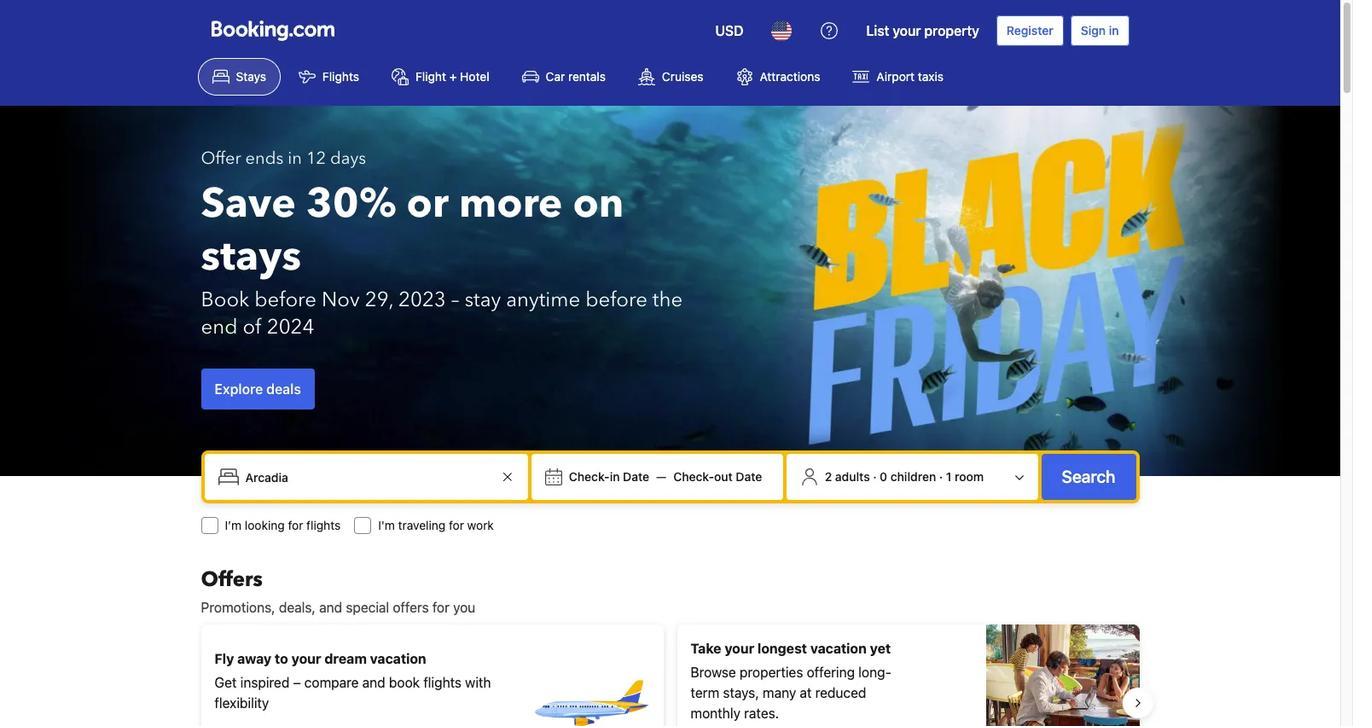 Task type: locate. For each thing, give the bounding box(es) containing it.
2 check- from the left
[[673, 469, 714, 484]]

1 horizontal spatial ·
[[939, 469, 943, 484]]

in
[[1109, 23, 1119, 38], [288, 147, 302, 170], [610, 469, 620, 484]]

check- left —
[[569, 469, 610, 484]]

1 horizontal spatial your
[[725, 641, 754, 656]]

· left 1 at bottom
[[939, 469, 943, 484]]

2024
[[267, 313, 314, 341]]

traveling
[[398, 518, 446, 532]]

flights inside fly away to your dream vacation get inspired – compare and book flights with flexibility
[[423, 675, 462, 690]]

in left —
[[610, 469, 620, 484]]

children
[[891, 469, 936, 484]]

flights right 'looking'
[[306, 518, 341, 532]]

ends
[[245, 147, 283, 170]]

list your property
[[866, 23, 979, 38]]

1 vertical spatial –
[[293, 675, 301, 690]]

stays
[[236, 69, 266, 84]]

search
[[1062, 467, 1115, 486]]

flexibility
[[215, 695, 269, 711]]

2 vertical spatial in
[[610, 469, 620, 484]]

attractions
[[760, 69, 820, 84]]

date right out at the right of the page
[[736, 469, 762, 484]]

your right list
[[893, 23, 921, 38]]

0 horizontal spatial before
[[255, 286, 317, 314]]

on
[[573, 176, 624, 232]]

flight + hotel link
[[377, 58, 504, 96]]

sign in
[[1081, 23, 1119, 38]]

for left the work
[[449, 518, 464, 532]]

0 horizontal spatial your
[[291, 651, 321, 666]]

0 horizontal spatial date
[[623, 469, 649, 484]]

– right inspired
[[293, 675, 301, 690]]

save
[[201, 176, 296, 232]]

your right take
[[725, 641, 754, 656]]

2023
[[398, 286, 446, 314]]

1 vertical spatial and
[[362, 675, 385, 690]]

1 vertical spatial in
[[288, 147, 302, 170]]

0 horizontal spatial in
[[288, 147, 302, 170]]

0 vertical spatial –
[[451, 286, 459, 314]]

in left 12
[[288, 147, 302, 170]]

date left —
[[623, 469, 649, 484]]

0 horizontal spatial ·
[[873, 469, 877, 484]]

1 vertical spatial flights
[[423, 675, 462, 690]]

stays
[[201, 229, 301, 285]]

before down stays
[[255, 286, 317, 314]]

1 horizontal spatial check-
[[673, 469, 714, 484]]

i'm
[[225, 518, 242, 532]]

register
[[1007, 23, 1053, 38]]

1 horizontal spatial in
[[610, 469, 620, 484]]

30%
[[306, 176, 396, 232]]

2 · from the left
[[939, 469, 943, 484]]

for
[[288, 518, 303, 532], [449, 518, 464, 532], [432, 600, 449, 615]]

region
[[187, 618, 1153, 726]]

for for work
[[449, 518, 464, 532]]

1 horizontal spatial vacation
[[810, 641, 867, 656]]

0 horizontal spatial flights
[[306, 518, 341, 532]]

more
[[459, 176, 563, 232]]

i'm traveling for work
[[378, 518, 494, 532]]

vacation up the book
[[370, 651, 426, 666]]

1 horizontal spatial –
[[451, 286, 459, 314]]

flights
[[306, 518, 341, 532], [423, 675, 462, 690]]

region containing take your longest vacation yet
[[187, 618, 1153, 726]]

car rentals
[[546, 69, 606, 84]]

before
[[255, 286, 317, 314], [585, 286, 647, 314]]

date
[[623, 469, 649, 484], [736, 469, 762, 484]]

compare
[[304, 675, 359, 690]]

adults
[[835, 469, 870, 484]]

12
[[306, 147, 326, 170]]

monthly
[[691, 706, 741, 721]]

Where are you going? field
[[238, 462, 497, 492]]

flight + hotel
[[415, 69, 489, 84]]

special
[[346, 600, 389, 615]]

1 horizontal spatial and
[[362, 675, 385, 690]]

2 horizontal spatial your
[[893, 23, 921, 38]]

term
[[691, 685, 719, 700]]

1 horizontal spatial date
[[736, 469, 762, 484]]

2 horizontal spatial in
[[1109, 23, 1119, 38]]

1 before from the left
[[255, 286, 317, 314]]

1 date from the left
[[623, 469, 649, 484]]

your inside fly away to your dream vacation get inspired – compare and book flights with flexibility
[[291, 651, 321, 666]]

explore
[[215, 381, 263, 397]]

0 vertical spatial in
[[1109, 23, 1119, 38]]

2 adults · 0 children · 1 room
[[825, 469, 984, 484]]

explore deals link
[[201, 369, 315, 410]]

1 check- from the left
[[569, 469, 610, 484]]

book
[[201, 286, 249, 314]]

nov
[[322, 286, 360, 314]]

or
[[407, 176, 449, 232]]

1 horizontal spatial flights
[[423, 675, 462, 690]]

get
[[215, 675, 237, 690]]

your right to
[[291, 651, 321, 666]]

offering
[[807, 665, 855, 680]]

for left the you
[[432, 600, 449, 615]]

and left the book
[[362, 675, 385, 690]]

rates.
[[744, 706, 779, 721]]

yet
[[870, 641, 891, 656]]

at
[[800, 685, 812, 700]]

your
[[893, 23, 921, 38], [725, 641, 754, 656], [291, 651, 321, 666]]

·
[[873, 469, 877, 484], [939, 469, 943, 484]]

0 horizontal spatial and
[[319, 600, 342, 615]]

and
[[319, 600, 342, 615], [362, 675, 385, 690]]

– left stay at top left
[[451, 286, 459, 314]]

– inside fly away to your dream vacation get inspired – compare and book flights with flexibility
[[293, 675, 301, 690]]

before left the
[[585, 286, 647, 314]]

vacation up offering
[[810, 641, 867, 656]]

0 horizontal spatial –
[[293, 675, 301, 690]]

and inside offers promotions, deals, and special offers for you
[[319, 600, 342, 615]]

end
[[201, 313, 238, 341]]

vacation inside fly away to your dream vacation get inspired – compare and book flights with flexibility
[[370, 651, 426, 666]]

0 horizontal spatial vacation
[[370, 651, 426, 666]]

check-
[[569, 469, 610, 484], [673, 469, 714, 484]]

days
[[330, 147, 366, 170]]

0 vertical spatial and
[[319, 600, 342, 615]]

stays,
[[723, 685, 759, 700]]

your inside take your longest vacation yet browse properties offering long- term stays, many at reduced monthly rates.
[[725, 641, 754, 656]]

hotel
[[460, 69, 489, 84]]

flights left with
[[423, 675, 462, 690]]

attractions link
[[721, 58, 835, 96]]

anytime
[[506, 286, 580, 314]]

check- right —
[[673, 469, 714, 484]]

check-out date button
[[666, 462, 769, 492]]

register link
[[996, 15, 1064, 46]]

airport taxis link
[[838, 58, 958, 96]]

and right deals,
[[319, 600, 342, 615]]

in inside offer ends in 12 days save 30% or more on stays book before nov 29, 2023 – stay anytime before the end of 2024
[[288, 147, 302, 170]]

for inside offers promotions, deals, and special offers for you
[[432, 600, 449, 615]]

in right sign
[[1109, 23, 1119, 38]]

· left 0
[[873, 469, 877, 484]]

0 horizontal spatial check-
[[569, 469, 610, 484]]

inspired
[[240, 675, 290, 690]]

i'm looking for flights
[[225, 518, 341, 532]]

take your longest vacation yet image
[[986, 625, 1139, 726]]

2 adults · 0 children · 1 room button
[[793, 461, 1031, 493]]

for right 'looking'
[[288, 518, 303, 532]]

1 horizontal spatial before
[[585, 286, 647, 314]]

property
[[924, 23, 979, 38]]

search button
[[1041, 454, 1136, 500]]

stay
[[464, 286, 501, 314]]



Task type: vqa. For each thing, say whether or not it's contained in the screenshot.
the right "NOV"
no



Task type: describe. For each thing, give the bounding box(es) containing it.
usd
[[715, 23, 744, 38]]

you
[[453, 600, 475, 615]]

car
[[546, 69, 565, 84]]

2
[[825, 469, 832, 484]]

browse
[[691, 665, 736, 680]]

promotions,
[[201, 600, 275, 615]]

fly away to your dream vacation get inspired – compare and book flights with flexibility
[[215, 651, 491, 711]]

2 date from the left
[[736, 469, 762, 484]]

cruises
[[662, 69, 703, 84]]

list your property link
[[856, 10, 989, 51]]

your for longest
[[725, 641, 754, 656]]

rentals
[[568, 69, 606, 84]]

book
[[389, 675, 420, 690]]

0
[[880, 469, 887, 484]]

offer ends in 12 days save 30% or more on stays book before nov 29, 2023 – stay anytime before the end of 2024
[[201, 147, 683, 341]]

sign in link
[[1071, 15, 1129, 46]]

the
[[653, 286, 683, 314]]

longest
[[758, 641, 807, 656]]

away
[[237, 651, 271, 666]]

take
[[691, 641, 721, 656]]

take your longest vacation yet browse properties offering long- term stays, many at reduced monthly rates.
[[691, 641, 891, 721]]

airport
[[877, 69, 915, 84]]

2 before from the left
[[585, 286, 647, 314]]

airport taxis
[[877, 69, 944, 84]]

offer
[[201, 147, 241, 170]]

offers promotions, deals, and special offers for you
[[201, 566, 475, 615]]

0 vertical spatial flights
[[306, 518, 341, 532]]

out
[[714, 469, 733, 484]]

flights
[[322, 69, 359, 84]]

check-in date — check-out date
[[569, 469, 762, 484]]

and inside fly away to your dream vacation get inspired – compare and book flights with flexibility
[[362, 675, 385, 690]]

cruises link
[[624, 58, 718, 96]]

offers
[[393, 600, 429, 615]]

properties
[[740, 665, 803, 680]]

booking.com image
[[211, 20, 334, 41]]

for for flights
[[288, 518, 303, 532]]

stays link
[[198, 58, 281, 96]]

deals,
[[279, 600, 316, 615]]

taxis
[[918, 69, 944, 84]]

of
[[243, 313, 262, 341]]

work
[[467, 518, 494, 532]]

1
[[946, 469, 952, 484]]

dream
[[324, 651, 367, 666]]

your for property
[[893, 23, 921, 38]]

many
[[763, 685, 796, 700]]

fly away to your dream vacation image
[[530, 643, 650, 726]]

vacation inside take your longest vacation yet browse properties offering long- term stays, many at reduced monthly rates.
[[810, 641, 867, 656]]

check-in date button
[[562, 462, 656, 492]]

to
[[275, 651, 288, 666]]

1 · from the left
[[873, 469, 877, 484]]

deals
[[266, 381, 301, 397]]

flights link
[[284, 58, 374, 96]]

looking
[[245, 518, 285, 532]]

long-
[[858, 665, 891, 680]]

reduced
[[815, 685, 866, 700]]

– inside offer ends in 12 days save 30% or more on stays book before nov 29, 2023 – stay anytime before the end of 2024
[[451, 286, 459, 314]]

with
[[465, 675, 491, 690]]

in for check-in date — check-out date
[[610, 469, 620, 484]]

i'm
[[378, 518, 395, 532]]

flight
[[415, 69, 446, 84]]

usd button
[[705, 10, 754, 51]]

—
[[656, 469, 666, 484]]

offers
[[201, 566, 263, 594]]

+
[[449, 69, 457, 84]]

list
[[866, 23, 889, 38]]

sign
[[1081, 23, 1106, 38]]

in for sign in
[[1109, 23, 1119, 38]]

room
[[955, 469, 984, 484]]

fly
[[215, 651, 234, 666]]

car rentals link
[[507, 58, 620, 96]]



